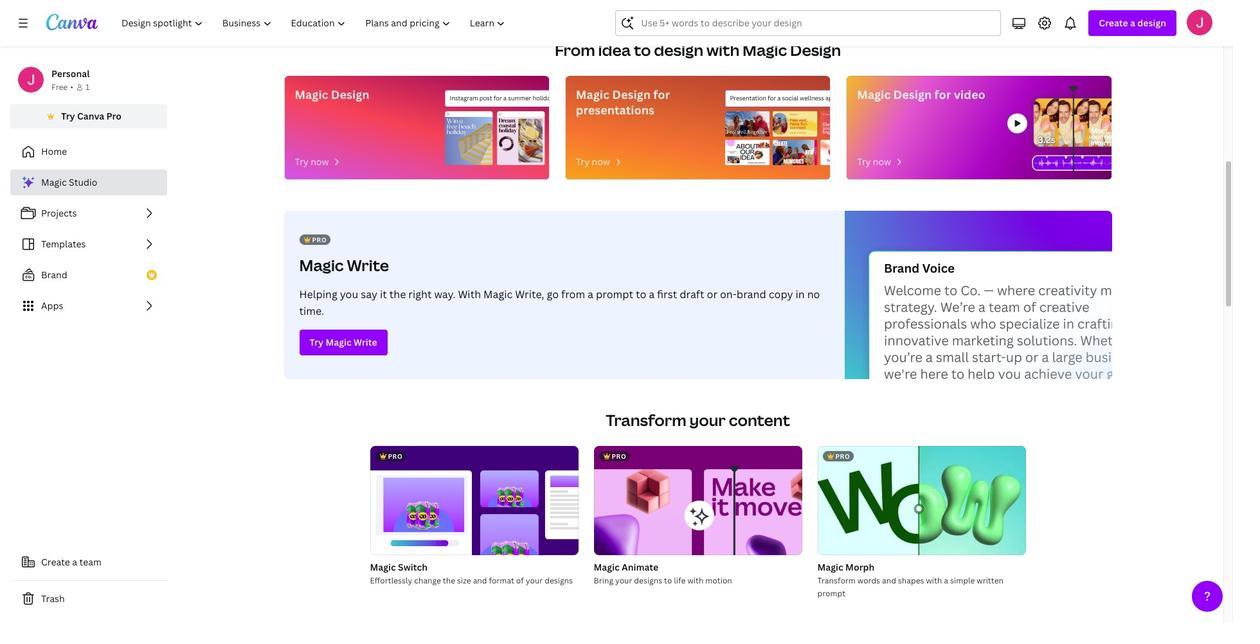 Task type: describe. For each thing, give the bounding box(es) containing it.
try magic write button
[[299, 330, 388, 356]]

change
[[414, 576, 441, 587]]

free •
[[51, 82, 73, 93]]

helping
[[299, 288, 338, 302]]

no
[[808, 288, 820, 302]]

go
[[547, 288, 559, 302]]

magic for magic switch effortlessly change the size and format of your designs
[[370, 562, 396, 574]]

write,
[[515, 288, 545, 302]]

try magic write
[[310, 336, 377, 349]]

format
[[489, 576, 515, 587]]

on-
[[720, 288, 737, 302]]

your inside magic animate bring your designs to life with motion
[[616, 576, 633, 587]]

design inside dropdown button
[[1138, 17, 1167, 29]]

words
[[858, 576, 881, 587]]

life
[[674, 576, 686, 587]]

trash
[[41, 593, 65, 605]]

create a team button
[[10, 550, 167, 576]]

say
[[361, 288, 378, 302]]

magic animate bring your designs to life with motion
[[594, 562, 732, 587]]

trash link
[[10, 587, 167, 612]]

2 horizontal spatial your
[[690, 410, 726, 431]]

a inside button
[[72, 556, 77, 569]]

home
[[41, 145, 67, 158]]

right
[[409, 288, 432, 302]]

from idea to design with magic design
[[555, 39, 841, 60]]

designs inside magic animate bring your designs to life with motion
[[634, 576, 663, 587]]

design for magic design
[[331, 87, 370, 102]]

you
[[340, 288, 358, 302]]

from
[[562, 288, 585, 302]]

the for change
[[443, 576, 455, 587]]

canva
[[77, 110, 104, 122]]

magic studio link
[[10, 170, 167, 196]]

magic switch image
[[370, 446, 579, 556]]

a inside magic morph transform words and shapes with a simple written prompt
[[944, 576, 949, 587]]

magic for magic studio
[[41, 176, 67, 188]]

to inside magic animate bring your designs to life with motion
[[665, 576, 672, 587]]

design for magic design for presentations
[[612, 87, 651, 102]]

pro group for switch
[[370, 446, 579, 556]]

now for magic design
[[311, 156, 329, 168]]

draft
[[680, 288, 705, 302]]

pro group for morph
[[818, 446, 1026, 556]]

magic animate image
[[594, 446, 802, 556]]

helping you say it the right way. with magic write, go from a prompt to a first draft or on-brand copy in no time.
[[299, 288, 820, 318]]

try for magic design
[[295, 156, 309, 168]]

magic inside button
[[326, 336, 352, 349]]

in
[[796, 288, 805, 302]]

create a team
[[41, 556, 102, 569]]

projects link
[[10, 201, 167, 226]]

pro
[[106, 110, 122, 122]]

switch
[[398, 562, 428, 574]]

1 vertical spatial design
[[654, 39, 704, 60]]

templates
[[41, 238, 86, 250]]

with inside magic animate bring your designs to life with motion
[[688, 576, 704, 587]]

free
[[51, 82, 68, 93]]

team
[[79, 556, 102, 569]]

try inside button
[[310, 336, 324, 349]]

magic for magic write
[[299, 255, 344, 276]]

0 vertical spatial to
[[634, 39, 651, 60]]

copy
[[769, 288, 794, 302]]

and inside magic switch effortlessly change the size and format of your designs
[[473, 576, 487, 587]]

magic design for presentations
[[576, 87, 670, 118]]

now for magic design for video
[[873, 156, 892, 168]]

prompt inside helping you say it the right way. with magic write, go from a prompt to a first draft or on-brand copy in no time.
[[596, 288, 634, 302]]

effortlessly
[[370, 576, 413, 587]]

try now for magic design for video
[[858, 156, 892, 168]]

magic design for video
[[858, 87, 986, 102]]

a inside dropdown button
[[1131, 17, 1136, 29]]

magic switch group
[[370, 446, 579, 588]]

create a design button
[[1089, 10, 1177, 36]]

apps link
[[10, 293, 167, 319]]

of
[[516, 576, 524, 587]]

the for it
[[390, 288, 406, 302]]

magic for magic design for presentations
[[576, 87, 610, 102]]



Task type: vqa. For each thing, say whether or not it's contained in the screenshot.
the topmost Write
yes



Task type: locate. For each thing, give the bounding box(es) containing it.
prompt down the morph
[[818, 589, 846, 599]]

home link
[[10, 139, 167, 165]]

pro group
[[370, 446, 579, 556], [594, 446, 802, 556], [818, 446, 1026, 556]]

1 vertical spatial write
[[354, 336, 377, 349]]

the left 'size'
[[443, 576, 455, 587]]

magic for magic design for video
[[858, 87, 891, 102]]

1 pro group from the left
[[370, 446, 579, 556]]

1 vertical spatial the
[[443, 576, 455, 587]]

with
[[707, 39, 740, 60], [688, 576, 704, 587], [927, 576, 943, 587]]

1 horizontal spatial and
[[883, 576, 897, 587]]

1 horizontal spatial now
[[592, 156, 610, 168]]

1 horizontal spatial designs
[[634, 576, 663, 587]]

and
[[473, 576, 487, 587], [883, 576, 897, 587]]

to
[[634, 39, 651, 60], [636, 288, 647, 302], [665, 576, 672, 587]]

design inside magic design for presentations
[[612, 87, 651, 102]]

create for create a design
[[1100, 17, 1129, 29]]

0 horizontal spatial designs
[[545, 576, 573, 587]]

1 horizontal spatial try now
[[576, 156, 610, 168]]

to left first
[[636, 288, 647, 302]]

the inside helping you say it the right way. with magic write, go from a prompt to a first draft or on-brand copy in no time.
[[390, 288, 406, 302]]

and right words
[[883, 576, 897, 587]]

list containing magic studio
[[10, 170, 167, 319]]

1 and from the left
[[473, 576, 487, 587]]

and right 'size'
[[473, 576, 487, 587]]

your
[[690, 410, 726, 431], [526, 576, 543, 587], [616, 576, 633, 587]]

morph
[[846, 562, 875, 574]]

2 try now from the left
[[576, 156, 610, 168]]

way.
[[434, 288, 456, 302]]

1 horizontal spatial for
[[935, 87, 952, 102]]

1 horizontal spatial the
[[443, 576, 455, 587]]

for inside magic design for presentations
[[654, 87, 670, 102]]

0 horizontal spatial pro group
[[370, 446, 579, 556]]

idea
[[599, 39, 631, 60]]

the
[[390, 288, 406, 302], [443, 576, 455, 587]]

0 horizontal spatial and
[[473, 576, 487, 587]]

the right the it
[[390, 288, 406, 302]]

1 vertical spatial to
[[636, 288, 647, 302]]

try
[[61, 110, 75, 122], [295, 156, 309, 168], [576, 156, 590, 168], [858, 156, 871, 168], [310, 336, 324, 349]]

2 horizontal spatial now
[[873, 156, 892, 168]]

for left video
[[935, 87, 952, 102]]

1 horizontal spatial transform
[[818, 576, 856, 587]]

magic for magic design
[[295, 87, 328, 102]]

for down from idea to design with magic design
[[654, 87, 670, 102]]

magic for magic morph transform words and shapes with a simple written prompt
[[818, 562, 844, 574]]

pro
[[312, 235, 327, 244], [388, 452, 403, 461], [612, 452, 627, 461], [836, 452, 851, 461]]

motion
[[706, 576, 732, 587]]

2 horizontal spatial try now
[[858, 156, 892, 168]]

list
[[10, 170, 167, 319]]

designs down the animate
[[634, 576, 663, 587]]

magic inside magic morph transform words and shapes with a simple written prompt
[[818, 562, 844, 574]]

templates link
[[10, 232, 167, 257]]

1 horizontal spatial your
[[616, 576, 633, 587]]

for
[[654, 87, 670, 102], [935, 87, 952, 102]]

try now for magic design
[[295, 156, 329, 168]]

magic design
[[295, 87, 370, 102]]

try now for magic design for presentations
[[576, 156, 610, 168]]

0 horizontal spatial the
[[390, 288, 406, 302]]

pro for magic animate
[[612, 452, 627, 461]]

magic inside list
[[41, 176, 67, 188]]

0 horizontal spatial now
[[311, 156, 329, 168]]

transform
[[606, 410, 687, 431], [818, 576, 856, 587]]

0 vertical spatial design
[[1138, 17, 1167, 29]]

0 horizontal spatial your
[[526, 576, 543, 587]]

magic morph image
[[818, 446, 1026, 556]]

it
[[380, 288, 387, 302]]

2 horizontal spatial with
[[927, 576, 943, 587]]

try canva pro button
[[10, 104, 167, 129]]

create inside dropdown button
[[1100, 17, 1129, 29]]

now for magic design for presentations
[[592, 156, 610, 168]]

2 pro group from the left
[[594, 446, 802, 556]]

magic inside helping you say it the right way. with magic write, go from a prompt to a first draft or on-brand copy in no time.
[[484, 288, 513, 302]]

0 vertical spatial create
[[1100, 17, 1129, 29]]

1 horizontal spatial design
[[1138, 17, 1167, 29]]

or
[[707, 288, 718, 302]]

1 horizontal spatial prompt
[[818, 589, 846, 599]]

0 vertical spatial the
[[390, 288, 406, 302]]

to left life
[[665, 576, 672, 587]]

try for magic design for presentations
[[576, 156, 590, 168]]

try inside button
[[61, 110, 75, 122]]

create a design
[[1100, 17, 1167, 29]]

magic studio
[[41, 176, 97, 188]]

0 horizontal spatial create
[[41, 556, 70, 569]]

•
[[70, 82, 73, 93]]

design for magic design for video
[[894, 87, 932, 102]]

your inside magic switch effortlessly change the size and format of your designs
[[526, 576, 543, 587]]

3 pro group from the left
[[818, 446, 1026, 556]]

magic for magic animate bring your designs to life with motion
[[594, 562, 620, 574]]

brand
[[737, 288, 767, 302]]

1 horizontal spatial pro group
[[594, 446, 802, 556]]

magic write
[[299, 255, 389, 276]]

0 vertical spatial transform
[[606, 410, 687, 431]]

pro for magic morph
[[836, 452, 851, 461]]

animate
[[622, 562, 659, 574]]

simple
[[951, 576, 975, 587]]

for for video
[[935, 87, 952, 102]]

time.
[[299, 304, 324, 318]]

try now
[[295, 156, 329, 168], [576, 156, 610, 168], [858, 156, 892, 168]]

pro inside magic switch group
[[388, 452, 403, 461]]

brand
[[41, 269, 67, 281]]

3 try now from the left
[[858, 156, 892, 168]]

shapes
[[898, 576, 925, 587]]

prompt right from
[[596, 288, 634, 302]]

brand link
[[10, 262, 167, 288]]

1 vertical spatial prompt
[[818, 589, 846, 599]]

create inside button
[[41, 556, 70, 569]]

2 vertical spatial to
[[665, 576, 672, 587]]

magic inside magic animate bring your designs to life with motion
[[594, 562, 620, 574]]

magic
[[743, 39, 787, 60], [295, 87, 328, 102], [576, 87, 610, 102], [858, 87, 891, 102], [41, 176, 67, 188], [299, 255, 344, 276], [484, 288, 513, 302], [326, 336, 352, 349], [370, 562, 396, 574], [594, 562, 620, 574], [818, 562, 844, 574]]

magic inside magic design for presentations
[[576, 87, 610, 102]]

Search search field
[[642, 11, 976, 35]]

bring
[[594, 576, 614, 587]]

to inside helping you say it the right way. with magic write, go from a prompt to a first draft or on-brand copy in no time.
[[636, 288, 647, 302]]

written
[[977, 576, 1004, 587]]

0 vertical spatial write
[[347, 255, 389, 276]]

write down say in the top left of the page
[[354, 336, 377, 349]]

3 now from the left
[[873, 156, 892, 168]]

pro for magic switch
[[388, 452, 403, 461]]

try for magic design for video
[[858, 156, 871, 168]]

for for presentations
[[654, 87, 670, 102]]

1 now from the left
[[311, 156, 329, 168]]

prompt
[[596, 288, 634, 302], [818, 589, 846, 599]]

your right of
[[526, 576, 543, 587]]

with
[[458, 288, 481, 302]]

content
[[729, 410, 790, 431]]

pro inside magic morph 'group'
[[836, 452, 851, 461]]

pro inside magic animate group
[[612, 452, 627, 461]]

2 horizontal spatial pro group
[[818, 446, 1026, 556]]

magic morph transform words and shapes with a simple written prompt
[[818, 562, 1004, 599]]

write
[[347, 255, 389, 276], [354, 336, 377, 349]]

magic morph group
[[818, 446, 1026, 601]]

0 horizontal spatial for
[[654, 87, 670, 102]]

video
[[954, 87, 986, 102]]

to right idea
[[634, 39, 651, 60]]

create for create a team
[[41, 556, 70, 569]]

magic switch effortlessly change the size and format of your designs
[[370, 562, 573, 587]]

presentations
[[576, 102, 655, 118]]

design left james peterson image
[[1138, 17, 1167, 29]]

2 and from the left
[[883, 576, 897, 587]]

transform your content
[[606, 410, 790, 431]]

first
[[657, 288, 677, 302]]

james peterson image
[[1187, 10, 1213, 35]]

designs inside magic switch effortlessly change the size and format of your designs
[[545, 576, 573, 587]]

0 horizontal spatial transform
[[606, 410, 687, 431]]

2 now from the left
[[592, 156, 610, 168]]

personal
[[51, 68, 90, 80]]

try canva pro
[[61, 110, 122, 122]]

2 for from the left
[[935, 87, 952, 102]]

0 horizontal spatial prompt
[[596, 288, 634, 302]]

design right idea
[[654, 39, 704, 60]]

a
[[1131, 17, 1136, 29], [588, 288, 594, 302], [649, 288, 655, 302], [72, 556, 77, 569], [944, 576, 949, 587]]

1 vertical spatial transform
[[818, 576, 856, 587]]

0 horizontal spatial design
[[654, 39, 704, 60]]

pro group for animate
[[594, 446, 802, 556]]

None search field
[[616, 10, 1002, 36]]

1 try now from the left
[[295, 156, 329, 168]]

transform inside magic morph transform words and shapes with a simple written prompt
[[818, 576, 856, 587]]

magic animate group
[[594, 446, 802, 588]]

prompt inside magic morph transform words and shapes with a simple written prompt
[[818, 589, 846, 599]]

2 designs from the left
[[634, 576, 663, 587]]

and inside magic morph transform words and shapes with a simple written prompt
[[883, 576, 897, 587]]

now
[[311, 156, 329, 168], [592, 156, 610, 168], [873, 156, 892, 168]]

1 horizontal spatial with
[[707, 39, 740, 60]]

0 horizontal spatial try now
[[295, 156, 329, 168]]

designs right of
[[545, 576, 573, 587]]

write up say in the top left of the page
[[347, 255, 389, 276]]

apps
[[41, 300, 63, 312]]

size
[[457, 576, 471, 587]]

create
[[1100, 17, 1129, 29], [41, 556, 70, 569]]

1 vertical spatial create
[[41, 556, 70, 569]]

magic inside magic switch effortlessly change the size and format of your designs
[[370, 562, 396, 574]]

1
[[85, 82, 90, 93]]

designs
[[545, 576, 573, 587], [634, 576, 663, 587]]

with inside magic morph transform words and shapes with a simple written prompt
[[927, 576, 943, 587]]

from
[[555, 39, 595, 60]]

top level navigation element
[[113, 10, 517, 36]]

1 horizontal spatial create
[[1100, 17, 1129, 29]]

projects
[[41, 207, 77, 219]]

your left content
[[690, 410, 726, 431]]

0 horizontal spatial with
[[688, 576, 704, 587]]

0 vertical spatial prompt
[[596, 288, 634, 302]]

1 for from the left
[[654, 87, 670, 102]]

1 designs from the left
[[545, 576, 573, 587]]

studio
[[69, 176, 97, 188]]

design
[[1138, 17, 1167, 29], [654, 39, 704, 60]]

design
[[791, 39, 841, 60], [331, 87, 370, 102], [612, 87, 651, 102], [894, 87, 932, 102]]

your right bring
[[616, 576, 633, 587]]

the inside magic switch effortlessly change the size and format of your designs
[[443, 576, 455, 587]]

write inside try magic write button
[[354, 336, 377, 349]]



